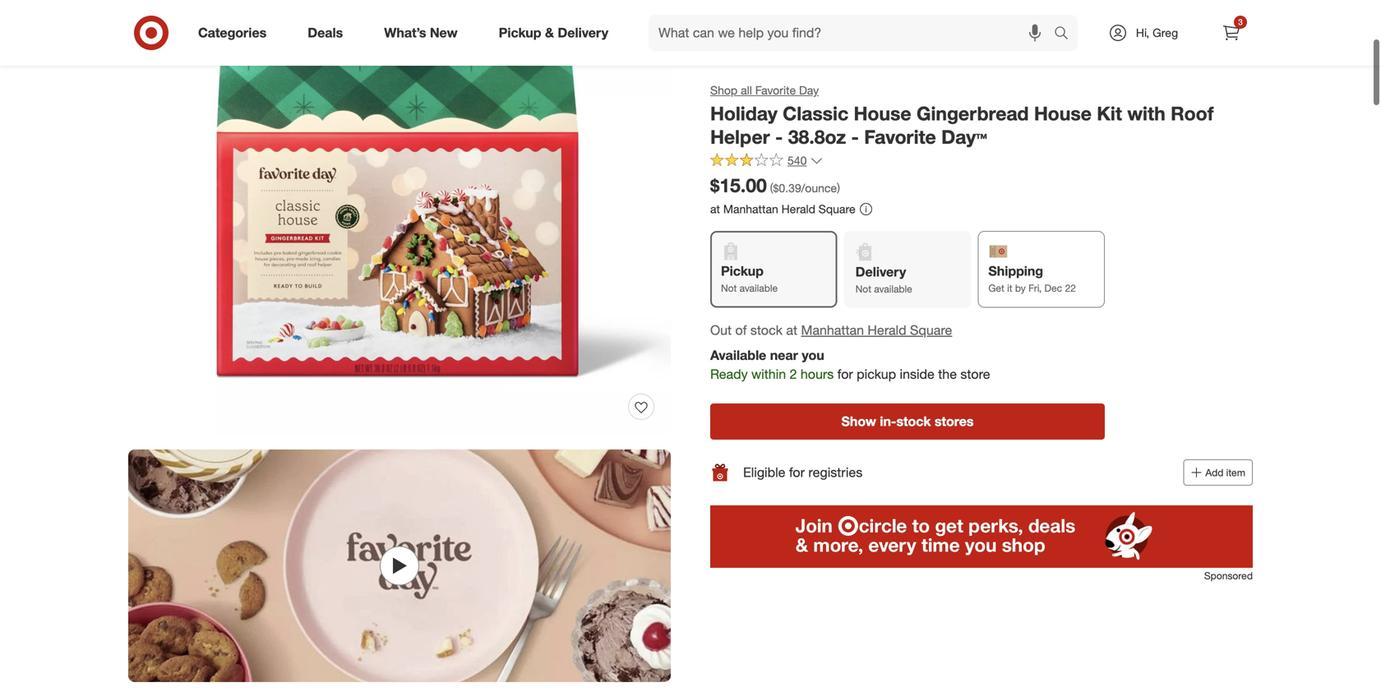 Task type: locate. For each thing, give the bounding box(es) containing it.
square
[[819, 202, 856, 216], [910, 322, 952, 338]]

1 horizontal spatial -
[[851, 126, 859, 149]]

delivery up manhattan herald square button
[[856, 264, 906, 280]]

sponsored
[[1204, 570, 1253, 582]]

0 horizontal spatial pickup
[[499, 25, 541, 41]]

0 horizontal spatial stock
[[750, 322, 783, 338]]

1 vertical spatial stock
[[896, 413, 931, 429]]

square down the )
[[819, 202, 856, 216]]

with
[[1127, 102, 1166, 125]]

eligible
[[743, 464, 785, 480]]

540 link
[[710, 152, 823, 171]]

)
[[837, 181, 840, 195]]

0 horizontal spatial at
[[710, 202, 720, 216]]

it
[[1007, 282, 1013, 294]]

pickup & delivery link
[[485, 15, 629, 51]]

0 horizontal spatial available
[[740, 282, 778, 294]]

0 vertical spatial manhattan
[[723, 202, 778, 216]]

1 horizontal spatial favorite
[[864, 126, 936, 149]]

not inside delivery not available
[[856, 283, 871, 295]]

0 vertical spatial delivery
[[558, 25, 608, 41]]

available
[[740, 282, 778, 294], [874, 283, 912, 295]]

0 horizontal spatial for
[[789, 464, 805, 480]]

- right 38.8oz
[[851, 126, 859, 149]]

for right hours
[[837, 366, 853, 382]]

1 horizontal spatial for
[[837, 366, 853, 382]]

available up of
[[740, 282, 778, 294]]

1 vertical spatial square
[[910, 322, 952, 338]]

0 horizontal spatial not
[[721, 282, 737, 294]]

favorite
[[755, 83, 796, 97], [864, 126, 936, 149]]

for right eligible
[[789, 464, 805, 480]]

38.8oz
[[788, 126, 846, 149]]

house right 'classic'
[[854, 102, 911, 125]]

What can we help you find? suggestions appear below search field
[[649, 15, 1058, 51]]

delivery inside delivery not available
[[856, 264, 906, 280]]

house left kit
[[1034, 102, 1092, 125]]

not inside pickup not available
[[721, 282, 737, 294]]

1 horizontal spatial delivery
[[856, 264, 906, 280]]

0 vertical spatial pickup
[[499, 25, 541, 41]]

the
[[938, 366, 957, 382]]

shipping get it by fri, dec 22
[[988, 263, 1076, 294]]

1 vertical spatial at
[[786, 322, 797, 338]]

herald down $0.39
[[782, 202, 815, 216]]

1 vertical spatial pickup
[[721, 263, 764, 279]]

available inside delivery not available
[[874, 283, 912, 295]]

pickup up of
[[721, 263, 764, 279]]

stock left the stores
[[896, 413, 931, 429]]

at down $15.00
[[710, 202, 720, 216]]

0 vertical spatial square
[[819, 202, 856, 216]]

item
[[1226, 466, 1246, 479]]

-
[[775, 126, 783, 149], [851, 126, 859, 149]]

not up "out"
[[721, 282, 737, 294]]

favorite right all
[[755, 83, 796, 97]]

dec
[[1045, 282, 1062, 294]]

available inside pickup not available
[[740, 282, 778, 294]]

stock inside show in-stock stores button
[[896, 413, 931, 429]]

$0.39
[[773, 181, 801, 195]]

square up "inside"
[[910, 322, 952, 338]]

ready
[[710, 366, 748, 382]]

day™
[[941, 126, 987, 149]]

herald
[[782, 202, 815, 216], [868, 322, 906, 338]]

at up near
[[786, 322, 797, 338]]

manhattan down $15.00
[[723, 202, 778, 216]]

day
[[799, 83, 819, 97]]

for
[[837, 366, 853, 382], [789, 464, 805, 480]]

1 vertical spatial manhattan
[[801, 322, 864, 338]]

1 vertical spatial for
[[789, 464, 805, 480]]

shipping
[[988, 263, 1043, 279]]

add
[[1205, 466, 1224, 479]]

3
[[1238, 17, 1243, 27]]

1 horizontal spatial available
[[874, 283, 912, 295]]

1 vertical spatial delivery
[[856, 264, 906, 280]]

1 horizontal spatial stock
[[896, 413, 931, 429]]

shop
[[710, 83, 738, 97]]

add item
[[1205, 466, 1246, 479]]

search button
[[1047, 15, 1086, 54]]

herald up the 'pickup'
[[868, 322, 906, 338]]

show
[[841, 413, 876, 429]]

holiday classic house gingerbread house kit with roof helper - 38.8oz - favorite day&#8482;, 2 of 13, play video image
[[128, 450, 671, 683]]

2 - from the left
[[851, 126, 859, 149]]

0 horizontal spatial house
[[854, 102, 911, 125]]

search
[[1047, 26, 1086, 42]]

0 vertical spatial herald
[[782, 202, 815, 216]]

(
[[770, 181, 773, 195]]

at
[[710, 202, 720, 216], [786, 322, 797, 338]]

540
[[788, 153, 807, 168]]

0 horizontal spatial manhattan
[[723, 202, 778, 216]]

0 horizontal spatial square
[[819, 202, 856, 216]]

stock right of
[[750, 322, 783, 338]]

pickup for &
[[499, 25, 541, 41]]

pickup inside pickup not available
[[721, 263, 764, 279]]

stock
[[750, 322, 783, 338], [896, 413, 931, 429]]

you
[[802, 347, 824, 364]]

- up 540 link
[[775, 126, 783, 149]]

1 horizontal spatial herald
[[868, 322, 906, 338]]

manhattan up you
[[801, 322, 864, 338]]

near
[[770, 347, 798, 364]]

manhattan
[[723, 202, 778, 216], [801, 322, 864, 338]]

not up manhattan herald square button
[[856, 283, 871, 295]]

favorite left the day™
[[864, 126, 936, 149]]

for inside available near you ready within 2 hours for pickup inside the store
[[837, 366, 853, 382]]

0 vertical spatial for
[[837, 366, 853, 382]]

22
[[1065, 282, 1076, 294]]

0 vertical spatial at
[[710, 202, 720, 216]]

1 horizontal spatial pickup
[[721, 263, 764, 279]]

1 horizontal spatial not
[[856, 283, 871, 295]]

stores
[[935, 413, 974, 429]]

pickup
[[499, 25, 541, 41], [721, 263, 764, 279]]

0 horizontal spatial -
[[775, 126, 783, 149]]

available up manhattan herald square button
[[874, 283, 912, 295]]

holiday classic house gingerbread house kit with roof helper - 38.8oz - favorite day&#8482;, 1 of 13 image
[[128, 0, 671, 437]]

not for delivery
[[856, 283, 871, 295]]

not
[[721, 282, 737, 294], [856, 283, 871, 295]]

&
[[545, 25, 554, 41]]

pickup left the &
[[499, 25, 541, 41]]

show in-stock stores button
[[710, 404, 1105, 440]]

get
[[988, 282, 1004, 294]]

delivery
[[558, 25, 608, 41], [856, 264, 906, 280]]

0 horizontal spatial favorite
[[755, 83, 796, 97]]

pickup
[[857, 366, 896, 382]]

all
[[741, 83, 752, 97]]

kit
[[1097, 102, 1122, 125]]

available near you ready within 2 hours for pickup inside the store
[[710, 347, 990, 382]]

delivery right the &
[[558, 25, 608, 41]]

0 vertical spatial favorite
[[755, 83, 796, 97]]

$15.00
[[710, 174, 767, 197]]

1 vertical spatial favorite
[[864, 126, 936, 149]]

house
[[854, 102, 911, 125], [1034, 102, 1092, 125]]

2
[[790, 366, 797, 382]]

1 horizontal spatial house
[[1034, 102, 1092, 125]]

0 vertical spatial stock
[[750, 322, 783, 338]]

what's new link
[[370, 15, 478, 51]]

/ounce
[[801, 181, 837, 195]]



Task type: vqa. For each thing, say whether or not it's contained in the screenshot.
Pickup inside the Pickup Not available
yes



Task type: describe. For each thing, give the bounding box(es) containing it.
available for delivery
[[874, 283, 912, 295]]

what's
[[384, 25, 426, 41]]

stock for in-
[[896, 413, 931, 429]]

1 horizontal spatial at
[[786, 322, 797, 338]]

1 vertical spatial herald
[[868, 322, 906, 338]]

0 horizontal spatial delivery
[[558, 25, 608, 41]]

by
[[1015, 282, 1026, 294]]

holiday
[[710, 102, 778, 125]]

manhattan herald square button
[[801, 321, 952, 340]]

in-
[[880, 413, 896, 429]]

categories link
[[184, 15, 287, 51]]

what's new
[[384, 25, 458, 41]]

registries
[[808, 464, 863, 480]]

out
[[710, 322, 732, 338]]

greg
[[1153, 25, 1178, 40]]

gingerbread
[[917, 102, 1029, 125]]

advertisement region
[[710, 506, 1253, 568]]

hi,
[[1136, 25, 1149, 40]]

classic
[[783, 102, 849, 125]]

out of stock at manhattan herald square
[[710, 322, 952, 338]]

pickup for not
[[721, 263, 764, 279]]

available
[[710, 347, 766, 364]]

within
[[751, 366, 786, 382]]

store
[[961, 366, 990, 382]]

shop all favorite day holiday classic house gingerbread house kit with roof helper - 38.8oz - favorite day™
[[710, 83, 1214, 149]]

helper
[[710, 126, 770, 149]]

eligible for registries
[[743, 464, 863, 480]]

1 - from the left
[[775, 126, 783, 149]]

add item button
[[1183, 459, 1253, 486]]

deals link
[[294, 15, 364, 51]]

hours
[[801, 366, 834, 382]]

$15.00 ( $0.39 /ounce )
[[710, 174, 840, 197]]

1 horizontal spatial square
[[910, 322, 952, 338]]

deals
[[308, 25, 343, 41]]

3 link
[[1213, 15, 1250, 51]]

not for pickup
[[721, 282, 737, 294]]

stock for of
[[750, 322, 783, 338]]

at manhattan herald square
[[710, 202, 856, 216]]

roof
[[1171, 102, 1214, 125]]

fri,
[[1029, 282, 1042, 294]]

categories
[[198, 25, 267, 41]]

0 horizontal spatial herald
[[782, 202, 815, 216]]

available for pickup
[[740, 282, 778, 294]]

of
[[735, 322, 747, 338]]

1 house from the left
[[854, 102, 911, 125]]

show in-stock stores
[[841, 413, 974, 429]]

pickup not available
[[721, 263, 778, 294]]

hi, greg
[[1136, 25, 1178, 40]]

new
[[430, 25, 458, 41]]

1 horizontal spatial manhattan
[[801, 322, 864, 338]]

delivery not available
[[856, 264, 912, 295]]

inside
[[900, 366, 935, 382]]

pickup & delivery
[[499, 25, 608, 41]]

2 house from the left
[[1034, 102, 1092, 125]]



